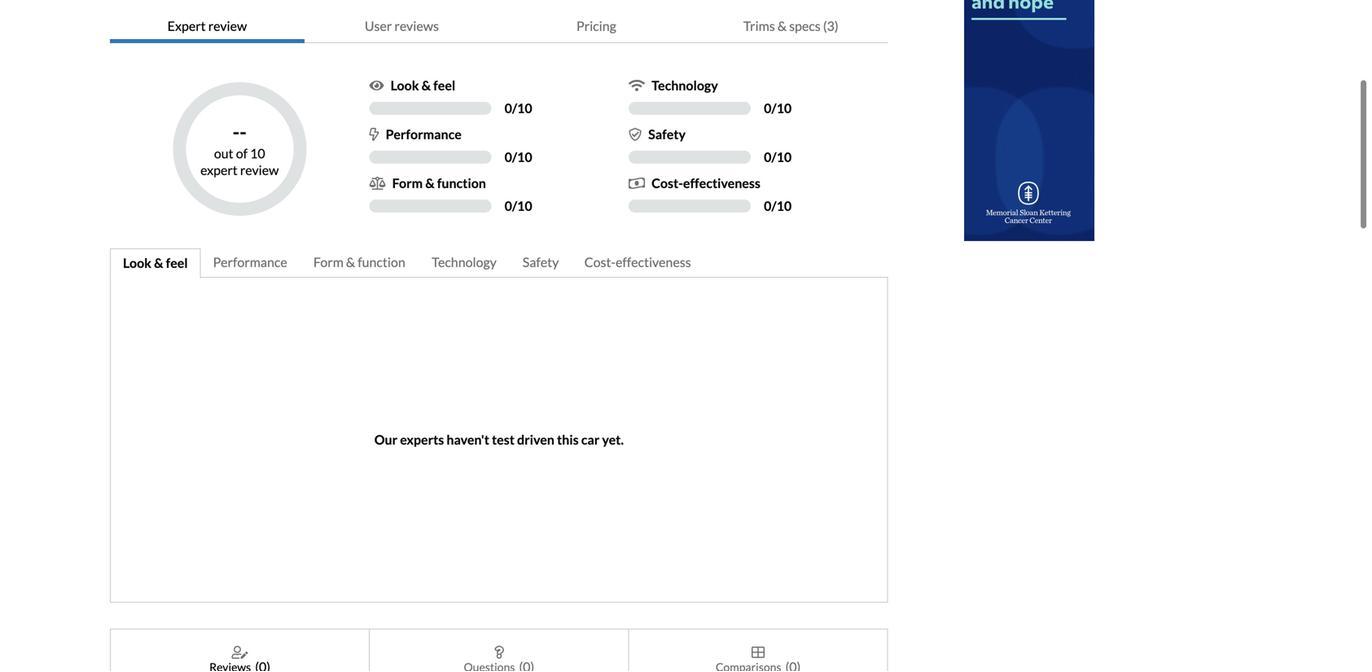 Task type: describe. For each thing, give the bounding box(es) containing it.
look & feel inside tab
[[123, 255, 188, 271]]

10 for technology
[[777, 100, 792, 116]]

0 for performance
[[505, 149, 512, 165]]

reviews count element
[[255, 657, 270, 671]]

0 for safety
[[764, 149, 772, 165]]

effectiveness inside tab list
[[616, 254, 691, 270]]

tab list containing performance
[[110, 248, 888, 279]]

0 horizontal spatial safety
[[523, 254, 559, 270]]

10 for form & function
[[517, 198, 532, 214]]

shield check image
[[629, 128, 642, 141]]

pricing tab
[[499, 10, 694, 43]]

reviews
[[394, 18, 439, 34]]

yet.
[[602, 432, 624, 447]]

0 / 10 for performance
[[505, 149, 532, 165]]

advertisement region
[[964, 0, 1094, 241]]

/ for performance
[[512, 149, 517, 165]]

feel inside tab
[[166, 255, 188, 271]]

comparisons count element
[[785, 657, 801, 671]]

3 tab list from the top
[[110, 629, 888, 671]]

technology tab
[[432, 254, 497, 270]]

0 vertical spatial look & feel
[[391, 77, 455, 93]]

trims & specs (3) tab
[[694, 10, 888, 43]]

test
[[492, 432, 515, 447]]

review inside -- out of 10 expert review
[[240, 162, 279, 178]]

/ for look & feel
[[512, 100, 517, 116]]

expert review
[[167, 18, 247, 34]]

wifi image
[[629, 79, 645, 92]]

tab list containing expert review
[[110, 10, 888, 43]]

0 vertical spatial effectiveness
[[683, 175, 760, 191]]

user edit image
[[232, 646, 248, 659]]

trims
[[743, 18, 775, 34]]

of
[[236, 145, 248, 161]]

performance inside tab
[[213, 254, 287, 270]]

form inside tab list
[[313, 254, 344, 270]]

expert review tab
[[110, 10, 305, 43]]

bolt image
[[369, 128, 379, 141]]

specs
[[789, 18, 821, 34]]

expert inside tab
[[167, 18, 206, 34]]

1 - from the left
[[233, 120, 240, 143]]

this
[[557, 432, 579, 447]]

& for look & feel tab
[[154, 255, 163, 271]]

0 vertical spatial technology
[[652, 77, 718, 93]]

10 for safety
[[777, 149, 792, 165]]



Task type: locate. For each thing, give the bounding box(es) containing it.
safety tab
[[523, 254, 559, 270]]

0 horizontal spatial cost-
[[584, 254, 616, 270]]

form
[[392, 175, 423, 191], [313, 254, 344, 270]]

feel
[[433, 77, 455, 93], [166, 255, 188, 271]]

th large image
[[752, 646, 765, 659]]

1 horizontal spatial form
[[392, 175, 423, 191]]

/ for safety
[[772, 149, 777, 165]]

review
[[208, 18, 247, 34], [240, 162, 279, 178]]

questions count element
[[519, 657, 534, 671]]

-
[[233, 120, 240, 143], [240, 120, 247, 143]]

0 vertical spatial cost-
[[652, 175, 683, 191]]

1 vertical spatial cost-effectiveness
[[584, 254, 691, 270]]

form & function right balance scale icon in the left top of the page
[[392, 175, 486, 191]]

technology
[[652, 77, 718, 93], [432, 254, 497, 270]]

0 / 10 for technology
[[764, 100, 792, 116]]

10 for cost-effectiveness
[[777, 198, 792, 214]]

out
[[214, 145, 233, 161]]

cost-effectiveness tab
[[584, 254, 691, 270]]

form & function tab
[[313, 254, 405, 270]]

car
[[581, 432, 600, 447]]

&
[[777, 18, 787, 34], [422, 77, 431, 93], [425, 175, 435, 191], [346, 254, 355, 270], [154, 255, 163, 271]]

1 vertical spatial expert
[[200, 162, 238, 178]]

2 tab list from the top
[[110, 248, 888, 279]]

0 vertical spatial tab list
[[110, 10, 888, 43]]

safety
[[648, 126, 686, 142], [523, 254, 559, 270]]

0 horizontal spatial form
[[313, 254, 344, 270]]

2 - from the left
[[240, 120, 247, 143]]

& inside tab
[[154, 255, 163, 271]]

0 horizontal spatial feel
[[166, 255, 188, 271]]

technology right wifi image
[[652, 77, 718, 93]]

/ for technology
[[772, 100, 777, 116]]

0 for form & function
[[505, 198, 512, 214]]

0 vertical spatial form & function
[[392, 175, 486, 191]]

10 inside -- out of 10 expert review
[[250, 145, 265, 161]]

look inside tab
[[123, 255, 151, 271]]

0 / 10 for look & feel
[[505, 100, 532, 116]]

1 vertical spatial form
[[313, 254, 344, 270]]

1 horizontal spatial look & feel
[[391, 77, 455, 93]]

function
[[437, 175, 486, 191], [358, 254, 405, 270]]

our experts haven't test driven this car yet.
[[374, 432, 624, 447]]

1 vertical spatial look & feel
[[123, 255, 188, 271]]

1 vertical spatial review
[[240, 162, 279, 178]]

10
[[517, 100, 532, 116], [777, 100, 792, 116], [250, 145, 265, 161], [517, 149, 532, 165], [777, 149, 792, 165], [517, 198, 532, 214], [777, 198, 792, 214]]

& inside 'tab'
[[777, 18, 787, 34]]

0 for look & feel
[[505, 100, 512, 116]]

feel down reviews at the left
[[433, 77, 455, 93]]

10 for performance
[[517, 149, 532, 165]]

1 vertical spatial cost-
[[584, 254, 616, 270]]

0 horizontal spatial performance
[[213, 254, 287, 270]]

0 horizontal spatial look & feel
[[123, 255, 188, 271]]

1 horizontal spatial cost-
[[652, 175, 683, 191]]

0 vertical spatial cost-effectiveness
[[652, 175, 760, 191]]

0 vertical spatial look
[[391, 77, 419, 93]]

0 horizontal spatial function
[[358, 254, 405, 270]]

1 vertical spatial look
[[123, 255, 151, 271]]

eye image
[[369, 79, 384, 92]]

/ for form & function
[[512, 198, 517, 214]]

10 for look & feel
[[517, 100, 532, 116]]

0 vertical spatial safety
[[648, 126, 686, 142]]

0 vertical spatial form
[[392, 175, 423, 191]]

1 vertical spatial effectiveness
[[616, 254, 691, 270]]

0 for cost-effectiveness
[[764, 198, 772, 214]]

0 for technology
[[764, 100, 772, 116]]

/ for cost-effectiveness
[[772, 198, 777, 214]]

performance
[[386, 126, 462, 142], [213, 254, 287, 270]]

0 / 10
[[505, 100, 532, 116], [764, 100, 792, 116], [505, 149, 532, 165], [764, 149, 792, 165], [505, 198, 532, 214], [764, 198, 792, 214]]

review inside tab
[[208, 18, 247, 34]]

trims & specs (3)
[[743, 18, 838, 34]]

look
[[391, 77, 419, 93], [123, 255, 151, 271]]

0 / 10 for form & function
[[505, 198, 532, 214]]

1 horizontal spatial technology
[[652, 77, 718, 93]]

1 horizontal spatial performance
[[386, 126, 462, 142]]

pricing
[[576, 18, 616, 34]]

1 vertical spatial technology
[[432, 254, 497, 270]]

question image
[[494, 646, 504, 659]]

0 vertical spatial feel
[[433, 77, 455, 93]]

1 vertical spatial function
[[358, 254, 405, 270]]

safety right technology tab on the top left of the page
[[523, 254, 559, 270]]

form right balance scale icon in the left top of the page
[[392, 175, 423, 191]]

look & feel tab
[[110, 248, 201, 279]]

1 vertical spatial form & function
[[313, 254, 405, 270]]

form & function
[[392, 175, 486, 191], [313, 254, 405, 270]]

1 vertical spatial performance
[[213, 254, 287, 270]]

1 horizontal spatial safety
[[648, 126, 686, 142]]

cost-
[[652, 175, 683, 191], [584, 254, 616, 270]]

driven
[[517, 432, 554, 447]]

experts
[[400, 432, 444, 447]]

0 horizontal spatial look
[[123, 255, 151, 271]]

(3)
[[823, 18, 838, 34]]

expert inside -- out of 10 expert review
[[200, 162, 238, 178]]

cost-effectiveness inside tab list
[[584, 254, 691, 270]]

form & function inside tab list
[[313, 254, 405, 270]]

function down balance scale icon in the left top of the page
[[358, 254, 405, 270]]

money bill wave image
[[629, 177, 645, 190]]

1 horizontal spatial feel
[[433, 77, 455, 93]]

0
[[505, 100, 512, 116], [764, 100, 772, 116], [505, 149, 512, 165], [764, 149, 772, 165], [505, 198, 512, 214], [764, 198, 772, 214]]

cost- right money bill wave icon
[[652, 175, 683, 191]]

2 vertical spatial tab list
[[110, 629, 888, 671]]

form & function down balance scale icon in the left top of the page
[[313, 254, 405, 270]]

1 vertical spatial safety
[[523, 254, 559, 270]]

0 horizontal spatial technology
[[432, 254, 497, 270]]

effectiveness
[[683, 175, 760, 191], [616, 254, 691, 270]]

performance tab
[[201, 248, 301, 279]]

-- out of 10 expert review
[[200, 120, 279, 178]]

cost-effectiveness down money bill wave icon
[[584, 254, 691, 270]]

feel left the performance tab
[[166, 255, 188, 271]]

technology left the safety tab
[[432, 254, 497, 270]]

user
[[365, 18, 392, 34]]

cost-effectiveness
[[652, 175, 760, 191], [584, 254, 691, 270]]

0 / 10 for safety
[[764, 149, 792, 165]]

/
[[512, 100, 517, 116], [772, 100, 777, 116], [512, 149, 517, 165], [772, 149, 777, 165], [512, 198, 517, 214], [772, 198, 777, 214]]

function inside tab list
[[358, 254, 405, 270]]

tab list
[[110, 10, 888, 43], [110, 248, 888, 279], [110, 629, 888, 671]]

& for trims & specs (3) 'tab'
[[777, 18, 787, 34]]

user reviews
[[365, 18, 439, 34]]

1 horizontal spatial function
[[437, 175, 486, 191]]

cost- right the safety tab
[[584, 254, 616, 270]]

1 vertical spatial tab list
[[110, 248, 888, 279]]

balance scale image
[[369, 177, 386, 190]]

1 tab list from the top
[[110, 10, 888, 43]]

safety right shield check image
[[648, 126, 686, 142]]

expert
[[167, 18, 206, 34], [200, 162, 238, 178]]

look & feel
[[391, 77, 455, 93], [123, 255, 188, 271]]

user reviews tab
[[305, 10, 499, 43]]

0 vertical spatial expert
[[167, 18, 206, 34]]

form right the performance tab
[[313, 254, 344, 270]]

function up technology tab on the top left of the page
[[437, 175, 486, 191]]

our
[[374, 432, 398, 447]]

cost-effectiveness right money bill wave icon
[[652, 175, 760, 191]]

0 vertical spatial review
[[208, 18, 247, 34]]

0 vertical spatial function
[[437, 175, 486, 191]]

1 horizontal spatial look
[[391, 77, 419, 93]]

0 vertical spatial performance
[[386, 126, 462, 142]]

1 vertical spatial feel
[[166, 255, 188, 271]]

haven't
[[447, 432, 489, 447]]

0 / 10 for cost-effectiveness
[[764, 198, 792, 214]]

& for 'form & function' tab
[[346, 254, 355, 270]]



Task type: vqa. For each thing, say whether or not it's contained in the screenshot.
The Yet.
yes



